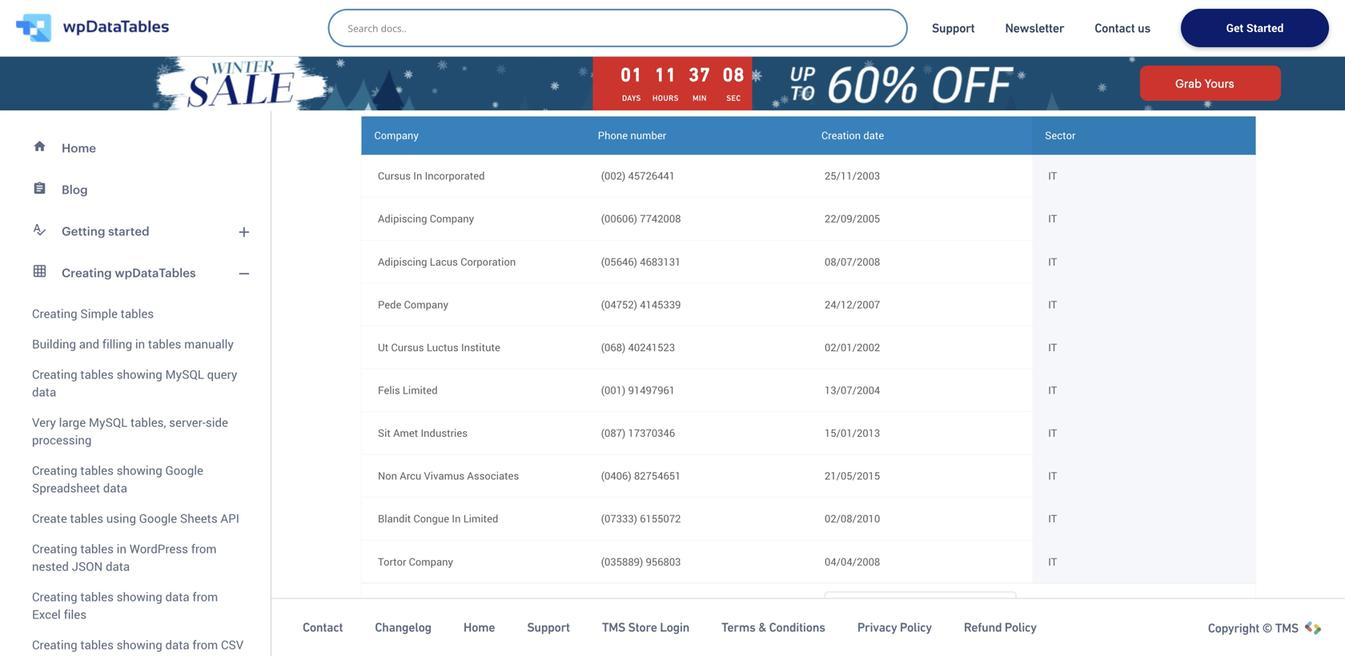 Task type: vqa. For each thing, say whether or not it's contained in the screenshot.
AVERAGE within the "element"
no



Task type: describe. For each thing, give the bounding box(es) containing it.
from for creating tables showing data from csv files
[[193, 637, 218, 654]]

data inside creating tables showing google spreadsheet data
[[103, 480, 127, 497]]

lacus
[[430, 255, 458, 269]]

in inside creating tables in wordpress from nested json data
[[117, 541, 127, 557]]

Search form search field
[[348, 17, 896, 39]]

(07333)
[[601, 512, 638, 526]]

(002)
[[601, 169, 626, 183]]

cursus in incorporated
[[378, 169, 485, 183]]

creating wpdatatables link
[[10, 252, 261, 294]]

4683131
[[640, 255, 681, 269]]

creating wpdatatables
[[62, 266, 196, 280]]

creating for creating tables in wordpress from nested json data
[[32, 541, 77, 557]]

privacy policy
[[858, 621, 932, 635]]

(0406) 82754651
[[601, 469, 681, 483]]

To text field
[[825, 625, 1017, 654]]

associates
[[467, 469, 519, 483]]

creating for creating tables showing mysql query data
[[32, 366, 77, 383]]

7742008
[[640, 212, 681, 226]]

creating tables showing google spreadsheet data link
[[10, 456, 261, 504]]

(00606)
[[601, 212, 638, 226]]

adipiscing company
[[378, 212, 474, 226]]

company for pede company
[[404, 297, 449, 312]]

contact for contact us
[[1095, 21, 1135, 35]]

creating tables showing data from excel files link
[[10, 582, 261, 630]]

conditions
[[769, 621, 826, 635]]

ut
[[378, 340, 389, 355]]

tables for creating tables showing data from csv files
[[80, 637, 114, 654]]

files for creating tables showing data from csv files
[[32, 655, 55, 657]]

22/09/2005
[[825, 212, 881, 226]]

getting started
[[62, 224, 150, 238]]

sector element
[[1033, 117, 1256, 155]]

newsletter
[[1006, 21, 1065, 35]]

creating simple tables
[[32, 306, 154, 322]]

blandit congue in limited
[[378, 512, 499, 526]]

showing for creating tables showing mysql query data
[[117, 366, 162, 383]]

terms & conditions link
[[722, 620, 826, 636]]

(068) 40241523
[[601, 340, 675, 355]]

spreadsheet
[[32, 480, 100, 497]]

tables inside "link"
[[121, 306, 154, 322]]

08
[[723, 64, 745, 86]]

data inside creating tables showing data from csv files
[[165, 637, 190, 654]]

ut cursus luctus institute
[[378, 340, 500, 355]]

0 vertical spatial support link
[[932, 20, 975, 36]]

copyright © tms
[[1208, 622, 1299, 636]]

13/07/2004
[[825, 383, 881, 398]]

corporation
[[461, 255, 516, 269]]

refund
[[964, 621, 1002, 635]]

wordpress
[[130, 541, 188, 557]]

0 vertical spatial cursus
[[378, 169, 411, 183]]

45726441
[[628, 169, 675, 183]]

Phone number text field
[[601, 609, 793, 637]]

building and filling in tables manually link
[[10, 329, 261, 360]]

(001) 91497961
[[601, 383, 675, 398]]

tms store login link
[[602, 620, 690, 636]]

creating tables showing data from csv files link
[[10, 630, 261, 657]]

(035889) 956803
[[601, 555, 681, 569]]

37
[[689, 64, 711, 86]]

adipiscing for adipiscing lacus corporation
[[378, 255, 427, 269]]

get started
[[1227, 20, 1284, 35]]

data inside creating tables in wordpress from nested json data
[[106, 559, 130, 575]]

api
[[221, 511, 239, 527]]

40241523
[[628, 340, 675, 355]]

creating tables showing data from excel files
[[32, 589, 218, 623]]

blandit
[[378, 512, 411, 526]]

sheets
[[180, 511, 218, 527]]

json
[[72, 559, 103, 575]]

changelog link
[[375, 620, 432, 636]]

query
[[207, 366, 237, 383]]

nested
[[32, 559, 69, 575]]

4145339
[[640, 297, 681, 312]]

congue
[[414, 512, 449, 526]]

creating for creating wpdatatables
[[62, 266, 112, 280]]

creation date: activate to sort column ascending element
[[809, 117, 1033, 155]]

company for adipiscing company
[[430, 212, 474, 226]]

it for 22/09/2005
[[1049, 212, 1058, 226]]

(05646) 4683131
[[601, 255, 681, 269]]

filling
[[102, 336, 132, 352]]

data inside creating tables showing data from excel files
[[165, 589, 190, 606]]

it for 08/07/2008
[[1049, 255, 1058, 269]]

tables for creating tables showing google spreadsheet data
[[80, 463, 114, 479]]

1 horizontal spatial tms
[[1276, 622, 1299, 636]]

server-
[[169, 415, 206, 431]]

tables for create tables using google sheets api
[[70, 511, 103, 527]]

in inside building and filling in tables manually link
[[135, 336, 145, 352]]

building
[[32, 336, 76, 352]]

956803
[[646, 555, 681, 569]]

21/05/2015
[[825, 469, 881, 483]]

creating tables showing google spreadsheet data
[[32, 463, 203, 497]]

pede
[[378, 297, 402, 312]]

getting
[[62, 224, 105, 238]]

privacy policy link
[[858, 620, 932, 636]]

From text field
[[825, 592, 1017, 621]]

17370346
[[628, 426, 675, 441]]

date
[[864, 128, 884, 143]]

non
[[378, 469, 397, 483]]

manually
[[184, 336, 234, 352]]

arcu
[[400, 469, 422, 483]]

0 horizontal spatial tms
[[602, 621, 626, 635]]

creating for creating tables showing google spreadsheet data
[[32, 463, 77, 479]]

sit amet industries
[[378, 426, 468, 441]]

store
[[628, 621, 657, 635]]

it for 13/07/2004
[[1049, 383, 1058, 398]]

it for 25/11/2003
[[1049, 169, 1058, 183]]

it for 15/01/2013
[[1049, 426, 1058, 441]]

print button
[[361, 40, 433, 72]]

1 vertical spatial cursus
[[391, 340, 424, 355]]

phone
[[598, 128, 628, 143]]

company: activate to sort column ascending element
[[362, 117, 585, 155]]

felis
[[378, 383, 400, 398]]

data inside creating tables showing mysql query data
[[32, 384, 56, 400]]



Task type: locate. For each thing, give the bounding box(es) containing it.
from inside creating tables showing data from csv files
[[193, 637, 218, 654]]

blog
[[62, 183, 88, 197]]

4 showing from the top
[[117, 637, 162, 654]]

creating tables in wordpress from nested json data
[[32, 541, 217, 575]]

from inside creating tables in wordpress from nested json data
[[191, 541, 217, 557]]

excel
[[32, 607, 61, 623]]

home link up blog
[[10, 127, 261, 169]]

0 vertical spatial mysql
[[165, 366, 204, 383]]

showing down building and filling in tables manually link
[[117, 366, 162, 383]]

files for creating tables showing data from excel files
[[64, 607, 87, 623]]

policy for refund policy
[[1005, 621, 1037, 635]]

1 vertical spatial home
[[464, 621, 495, 635]]

creating
[[62, 266, 112, 280], [32, 306, 77, 322], [32, 366, 77, 383], [32, 463, 77, 479], [32, 541, 77, 557], [32, 589, 77, 606], [32, 637, 77, 654]]

side
[[206, 415, 228, 431]]

company right pede
[[404, 297, 449, 312]]

tables for creating tables in wordpress from nested json data
[[80, 541, 114, 557]]

showing down creating tables showing data from excel files link
[[117, 637, 162, 654]]

files right excel
[[64, 607, 87, 623]]

us
[[1138, 21, 1151, 35]]

tms store login
[[602, 621, 690, 635]]

creation
[[822, 128, 861, 143]]

contact
[[1095, 21, 1135, 35], [303, 621, 343, 635]]

©
[[1263, 622, 1273, 636]]

creating up building
[[32, 306, 77, 322]]

creating for creating tables showing data from excel files
[[32, 589, 77, 606]]

tables inside creating tables in wordpress from nested json data
[[80, 541, 114, 557]]

cursus
[[378, 169, 411, 183], [391, 340, 424, 355]]

mysql inside creating tables showing mysql query data
[[165, 366, 204, 383]]

cursus right ut on the bottom left of the page
[[391, 340, 424, 355]]

tables down and
[[80, 366, 114, 383]]

data down the wordpress
[[165, 589, 190, 606]]

very
[[32, 415, 56, 431]]

1 adipiscing from the top
[[378, 212, 427, 226]]

82754651
[[634, 469, 681, 483]]

showing down creating tables in wordpress from nested json data 'link'
[[117, 589, 162, 606]]

industries
[[421, 426, 468, 441]]

company right tortor
[[409, 555, 453, 569]]

support for top support link
[[932, 21, 975, 35]]

min
[[693, 94, 707, 103]]

from for creating tables showing data from excel files
[[193, 589, 218, 606]]

creating for creating tables showing data from csv files
[[32, 637, 77, 654]]

0 horizontal spatial limited
[[403, 383, 438, 398]]

1 vertical spatial in
[[452, 512, 461, 526]]

creating inside creating tables showing mysql query data
[[32, 366, 77, 383]]

creating for creating simple tables
[[32, 306, 77, 322]]

data up the very
[[32, 384, 56, 400]]

adipiscing down cursus in incorporated
[[378, 212, 427, 226]]

25/11/2003
[[825, 169, 881, 183]]

0 horizontal spatial home
[[62, 141, 96, 155]]

tables down creating simple tables "link" at left
[[148, 336, 181, 352]]

wpdatatables
[[115, 266, 196, 280]]

creation date
[[822, 128, 884, 143]]

2 policy from the left
[[1005, 621, 1037, 635]]

google inside creating tables showing google spreadsheet data
[[165, 463, 203, 479]]

support for the leftmost support link
[[527, 621, 570, 635]]

large
[[59, 415, 86, 431]]

mysql right large in the left of the page
[[89, 415, 128, 431]]

adipiscing for adipiscing company
[[378, 212, 427, 226]]

tables inside creating tables showing data from excel files
[[80, 589, 114, 606]]

1 horizontal spatial home link
[[464, 620, 495, 636]]

creating up creating simple tables
[[62, 266, 112, 280]]

in left incorporated
[[414, 169, 422, 183]]

company down incorporated
[[430, 212, 474, 226]]

0 vertical spatial home
[[62, 141, 96, 155]]

1 showing from the top
[[117, 366, 162, 383]]

tables up building and filling in tables manually link
[[121, 306, 154, 322]]

terms
[[722, 621, 756, 635]]

google for showing
[[165, 463, 203, 479]]

0 vertical spatial adipiscing
[[378, 212, 427, 226]]

01
[[621, 64, 643, 86]]

1 horizontal spatial mysql
[[165, 366, 204, 383]]

pede company
[[378, 297, 449, 312]]

using
[[106, 511, 136, 527]]

building and filling in tables manually
[[32, 336, 234, 352]]

1 vertical spatial mysql
[[89, 415, 128, 431]]

it for 02/08/2010
[[1049, 512, 1058, 526]]

(04752)
[[601, 297, 638, 312]]

mysql left query
[[165, 366, 204, 383]]

company for tortor company
[[409, 555, 453, 569]]

creating down building
[[32, 366, 77, 383]]

it for 02/01/2002
[[1049, 340, 1058, 355]]

tables inside creating tables showing mysql query data
[[80, 366, 114, 383]]

1 horizontal spatial files
[[64, 607, 87, 623]]

(0406)
[[601, 469, 632, 483]]

5 it from the top
[[1049, 340, 1058, 355]]

in right the congue
[[452, 512, 461, 526]]

privacy
[[858, 621, 897, 635]]

tables for creating tables showing mysql query data
[[80, 366, 114, 383]]

files inside creating tables showing data from excel files
[[64, 607, 87, 623]]

policy
[[900, 621, 932, 635], [1005, 621, 1037, 635]]

policy right refund
[[1005, 621, 1037, 635]]

creating up excel
[[32, 589, 77, 606]]

data left csv
[[165, 637, 190, 654]]

(087)
[[601, 426, 626, 441]]

1 horizontal spatial contact
[[1095, 21, 1135, 35]]

from
[[191, 541, 217, 557], [193, 589, 218, 606], [193, 637, 218, 654]]

creating inside "link"
[[32, 306, 77, 322]]

in
[[135, 336, 145, 352], [117, 541, 127, 557]]

showing inside creating tables showing data from csv files
[[117, 637, 162, 654]]

creating simple tables link
[[10, 294, 261, 329]]

support link
[[932, 20, 975, 36], [527, 620, 570, 636]]

15/01/2013
[[825, 426, 881, 441]]

data right 'json'
[[106, 559, 130, 575]]

home up blog
[[62, 141, 96, 155]]

from inside creating tables showing data from excel files
[[193, 589, 218, 606]]

get started link
[[1181, 9, 1330, 47]]

tms right ©
[[1276, 622, 1299, 636]]

0 vertical spatial google
[[165, 463, 203, 479]]

very large mysql tables, server-side processing link
[[10, 408, 261, 456]]

started
[[108, 224, 150, 238]]

files down excel
[[32, 655, 55, 657]]

0 horizontal spatial in
[[414, 169, 422, 183]]

grab yours
[[1176, 77, 1235, 90]]

0 horizontal spatial files
[[32, 655, 55, 657]]

0 vertical spatial contact
[[1095, 21, 1135, 35]]

24/12/2007
[[825, 297, 881, 312]]

creating up spreadsheet
[[32, 463, 77, 479]]

it for 04/04/2008
[[1049, 555, 1058, 569]]

0 vertical spatial home link
[[10, 127, 261, 169]]

print
[[394, 48, 418, 63]]

tms
[[602, 621, 626, 635], [1276, 622, 1299, 636]]

0 vertical spatial from
[[191, 541, 217, 557]]

in right filling
[[135, 336, 145, 352]]

changelog
[[375, 621, 432, 635]]

1 vertical spatial support link
[[527, 620, 570, 636]]

tables left using
[[70, 511, 103, 527]]

tortor company
[[378, 555, 453, 569]]

1 horizontal spatial home
[[464, 621, 495, 635]]

showing down very large mysql tables, server-side processing link
[[117, 463, 162, 479]]

0 horizontal spatial mysql
[[89, 415, 128, 431]]

showing for creating tables showing data from excel files
[[117, 589, 162, 606]]

1 vertical spatial contact
[[303, 621, 343, 635]]

tortor
[[378, 555, 406, 569]]

contact for contact
[[303, 621, 343, 635]]

0 horizontal spatial support link
[[527, 620, 570, 636]]

1 it from the top
[[1049, 169, 1058, 183]]

days
[[622, 94, 641, 103]]

tables up 'json'
[[80, 541, 114, 557]]

1 vertical spatial in
[[117, 541, 127, 557]]

creating inside creating tables showing data from csv files
[[32, 637, 77, 654]]

google for using
[[139, 511, 177, 527]]

08/07/2008
[[825, 255, 881, 269]]

(04752) 4145339
[[601, 297, 681, 312]]

1 vertical spatial home link
[[464, 620, 495, 636]]

1 horizontal spatial in
[[452, 512, 461, 526]]

3 it from the top
[[1049, 255, 1058, 269]]

get
[[1227, 20, 1244, 35]]

1 policy from the left
[[900, 621, 932, 635]]

home link right changelog
[[464, 620, 495, 636]]

google up the wordpress
[[139, 511, 177, 527]]

creating up the nested on the left
[[32, 541, 77, 557]]

cursus up "adipiscing company" on the left top of the page
[[378, 169, 411, 183]]

amet
[[393, 426, 418, 441]]

tables down creating tables showing data from excel files
[[80, 637, 114, 654]]

showing for creating tables showing data from csv files
[[117, 637, 162, 654]]

creating tables showing data from csv files
[[32, 637, 244, 657]]

0 vertical spatial limited
[[403, 383, 438, 398]]

8 it from the top
[[1049, 469, 1058, 483]]

1 horizontal spatial in
[[135, 336, 145, 352]]

it for 21/05/2015
[[1049, 469, 1058, 483]]

showing inside creating tables showing data from excel files
[[117, 589, 162, 606]]

0 horizontal spatial support
[[527, 621, 570, 635]]

2 it from the top
[[1049, 212, 1058, 226]]

started
[[1247, 20, 1284, 35]]

10 it from the top
[[1049, 555, 1058, 569]]

home
[[62, 141, 96, 155], [464, 621, 495, 635]]

creating inside creating tables showing data from excel files
[[32, 589, 77, 606]]

wpdatatables - tables and charts manager wordpress plugin image
[[16, 14, 169, 42]]

1 horizontal spatial support link
[[932, 20, 975, 36]]

1 vertical spatial adipiscing
[[378, 255, 427, 269]]

0 vertical spatial support
[[932, 21, 975, 35]]

(001)
[[601, 383, 626, 398]]

google inside create tables using google sheets api link
[[139, 511, 177, 527]]

very large mysql tables, server-side processing
[[32, 415, 228, 449]]

limited down associates
[[464, 512, 499, 526]]

tables,
[[131, 415, 166, 431]]

from for creating tables in wordpress from nested json data
[[191, 541, 217, 557]]

in
[[414, 169, 422, 183], [452, 512, 461, 526]]

1 vertical spatial support
[[527, 621, 570, 635]]

1 horizontal spatial limited
[[464, 512, 499, 526]]

policy inside 'link'
[[900, 621, 932, 635]]

refund policy link
[[964, 620, 1037, 636]]

data up using
[[103, 480, 127, 497]]

policy for privacy policy
[[900, 621, 932, 635]]

0 horizontal spatial in
[[117, 541, 127, 557]]

tables inside creating tables showing data from csv files
[[80, 637, 114, 654]]

hours
[[653, 94, 679, 103]]

&
[[759, 621, 767, 635]]

newsletter link
[[1006, 20, 1065, 36]]

2 vertical spatial from
[[193, 637, 218, 654]]

adipiscing left lacus
[[378, 255, 427, 269]]

2 showing from the top
[[117, 463, 162, 479]]

data
[[32, 384, 56, 400], [103, 480, 127, 497], [106, 559, 130, 575], [165, 589, 190, 606], [165, 637, 190, 654]]

1 horizontal spatial policy
[[1005, 621, 1037, 635]]

1 horizontal spatial support
[[932, 21, 975, 35]]

tables for creating tables showing data from excel files
[[80, 589, 114, 606]]

mysql inside very large mysql tables, server-side processing
[[89, 415, 128, 431]]

files inside creating tables showing data from csv files
[[32, 655, 55, 657]]

6 it from the top
[[1049, 383, 1058, 398]]

0 vertical spatial in
[[135, 336, 145, 352]]

policy right privacy
[[900, 621, 932, 635]]

creating inside creating tables showing google spreadsheet data
[[32, 463, 77, 479]]

tables inside creating tables showing google spreadsheet data
[[80, 463, 114, 479]]

0 vertical spatial in
[[414, 169, 422, 183]]

creating tables showing mysql query data link
[[10, 360, 261, 408]]

it for 24/12/2007
[[1049, 297, 1058, 312]]

(087) 17370346
[[601, 426, 675, 441]]

9 it from the top
[[1049, 512, 1058, 526]]

Company text field
[[378, 609, 569, 637]]

creating tables in wordpress from nested json data link
[[10, 534, 261, 582]]

tms left store
[[602, 621, 626, 635]]

0 vertical spatial files
[[64, 607, 87, 623]]

phone number: activate to sort column ascending element
[[585, 117, 809, 155]]

0 horizontal spatial contact
[[303, 621, 343, 635]]

2 adipiscing from the top
[[378, 255, 427, 269]]

0 horizontal spatial policy
[[900, 621, 932, 635]]

showing inside creating tables showing mysql query data
[[117, 366, 162, 383]]

limited right felis
[[403, 383, 438, 398]]

1 vertical spatial limited
[[464, 512, 499, 526]]

create tables using google sheets api link
[[10, 504, 261, 534]]

grab yours link
[[1141, 66, 1282, 101]]

4 it from the top
[[1049, 297, 1058, 312]]

google down server-
[[165, 463, 203, 479]]

showing for creating tables showing google spreadsheet data
[[117, 463, 162, 479]]

sit
[[378, 426, 391, 441]]

1 vertical spatial files
[[32, 655, 55, 657]]

1 vertical spatial from
[[193, 589, 218, 606]]

creating down excel
[[32, 637, 77, 654]]

0 horizontal spatial home link
[[10, 127, 261, 169]]

copyright
[[1208, 622, 1260, 636]]

showing inside creating tables showing google spreadsheet data
[[117, 463, 162, 479]]

tables down 'json'
[[80, 589, 114, 606]]

(07333) 6155072
[[601, 512, 681, 526]]

11
[[655, 64, 677, 86]]

home right changelog
[[464, 621, 495, 635]]

7 it from the top
[[1049, 426, 1058, 441]]

in down using
[[117, 541, 127, 557]]

incorporated
[[425, 169, 485, 183]]

Search input search field
[[348, 17, 896, 39]]

limited
[[403, 383, 438, 398], [464, 512, 499, 526]]

3 showing from the top
[[117, 589, 162, 606]]

04/04/2008
[[825, 555, 881, 569]]

contact link
[[303, 620, 343, 636]]

1 vertical spatial google
[[139, 511, 177, 527]]

simple
[[80, 306, 118, 322]]

company up cursus in incorporated
[[374, 128, 419, 143]]

creating inside creating tables in wordpress from nested json data
[[32, 541, 77, 557]]

tables up spreadsheet
[[80, 463, 114, 479]]



